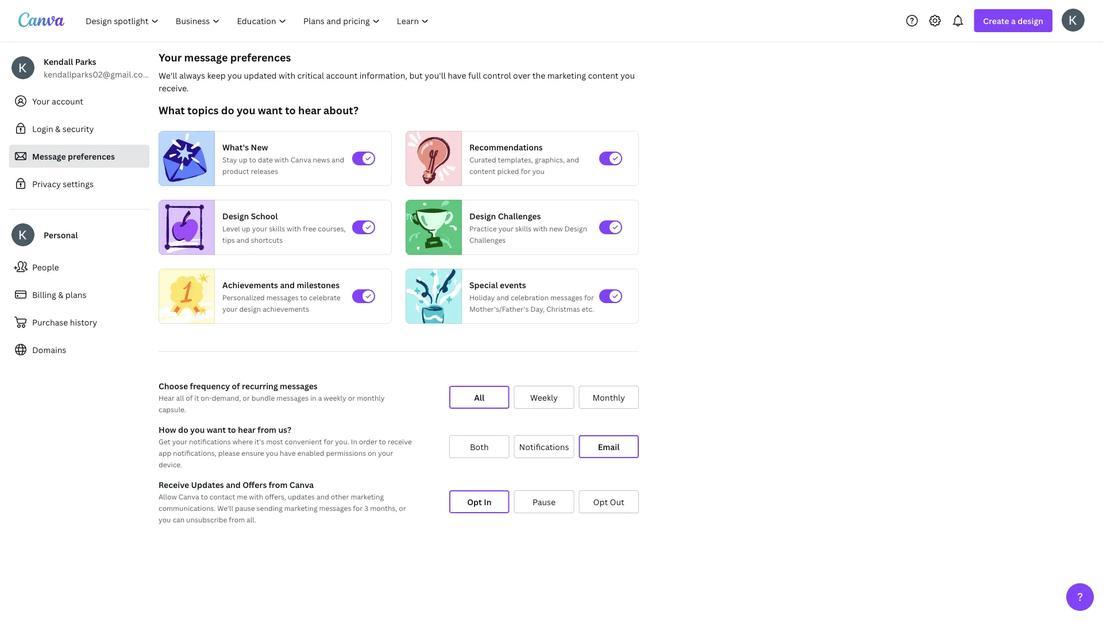 Task type: describe. For each thing, give the bounding box(es) containing it.
and inside recommendations curated templates, graphics, and content picked for you
[[567, 155, 579, 164]]

skills inside design school level up your skills with free courses, tips and shortcuts
[[269, 224, 285, 233]]

with inside what's new stay up to date with canva news and product releases
[[275, 155, 289, 164]]

message
[[184, 50, 228, 64]]

have inside we'll always keep you updated with critical account information, but you'll have full control over the marketing content you receive.
[[448, 70, 467, 81]]

top level navigation element
[[78, 9, 439, 32]]

keep
[[207, 70, 226, 81]]

offers,
[[265, 492, 286, 502]]

your message preferences
[[159, 50, 291, 64]]

christmas
[[547, 304, 580, 314]]

courses,
[[318, 224, 346, 233]]

for inside special events holiday and celebration messages for mother's/father's day, christmas etc.
[[585, 293, 594, 302]]

shortcuts
[[251, 235, 283, 245]]

celebrate
[[309, 293, 341, 302]]

receive.
[[159, 82, 189, 93]]

account inside we'll always keep you updated with critical account information, but you'll have full control over the marketing content you receive.
[[326, 70, 358, 81]]

on-
[[201, 394, 212, 403]]

recommendations
[[470, 142, 543, 153]]

recurring
[[242, 381, 278, 392]]

kendall parks kendallparks02@gmail.com
[[44, 56, 150, 80]]

tips
[[222, 235, 235, 245]]

with inside design school level up your skills with free courses, tips and shortcuts
[[287, 224, 301, 233]]

3
[[365, 504, 369, 513]]

messages inside special events holiday and celebration messages for mother's/father's day, christmas etc.
[[551, 293, 583, 302]]

you.
[[335, 437, 349, 447]]

topic image for design challenges
[[406, 200, 457, 255]]

opt for opt out
[[594, 497, 608, 508]]

mother's/father's
[[470, 304, 529, 314]]

Opt In button
[[450, 491, 510, 514]]

do inside how do you want to hear from us? get your notifications where it's most convenient for you. in order to receive app notifications, please ensure you have enabled permissions on your device.
[[178, 425, 188, 435]]

messages inside receive updates and offers from canva allow canva to contact me with offers, updates and other marketing communications. we'll pause sending marketing messages for 3 months, or you can unsubscribe from all.
[[319, 504, 351, 513]]

always
[[179, 70, 205, 81]]

it's
[[255, 437, 265, 447]]

& for login
[[55, 123, 61, 134]]

a inside dropdown button
[[1012, 15, 1016, 26]]

ensure
[[242, 449, 264, 458]]

message preferences link
[[9, 145, 149, 168]]

Email button
[[579, 436, 639, 459]]

history
[[70, 317, 97, 328]]

weekly
[[531, 392, 558, 403]]

how do you want to hear from us? get your notifications where it's most convenient for you. in order to receive app notifications, please ensure you have enabled permissions on your device.
[[159, 425, 412, 470]]

1 vertical spatial canva
[[290, 480, 314, 491]]

to inside achievements and milestones personalized messages to celebrate your design achievements
[[300, 293, 307, 302]]

canva for canva
[[179, 492, 199, 502]]

how
[[159, 425, 176, 435]]

2 horizontal spatial design
[[565, 224, 587, 233]]

design for design challenges
[[470, 211, 496, 222]]

where
[[233, 437, 253, 447]]

and inside special events holiday and celebration messages for mother's/father's day, christmas etc.
[[497, 293, 509, 302]]

design for design school
[[222, 211, 249, 222]]

design school level up your skills with free courses, tips and shortcuts
[[222, 211, 346, 245]]

permissions
[[326, 449, 366, 458]]

account inside your account link
[[52, 96, 83, 107]]

recommendations curated templates, graphics, and content picked for you
[[470, 142, 579, 176]]

1 vertical spatial from
[[269, 480, 288, 491]]

kendall
[[44, 56, 73, 67]]

updates
[[191, 480, 224, 491]]

all.
[[247, 515, 257, 525]]

have inside how do you want to hear from us? get your notifications where it's most convenient for you. in order to receive app notifications, please ensure you have enabled permissions on your device.
[[280, 449, 296, 458]]

date
[[258, 155, 273, 164]]

security
[[63, 123, 94, 134]]

graphics,
[[535, 155, 565, 164]]

login
[[32, 123, 53, 134]]

create a design button
[[975, 9, 1053, 32]]

convenient
[[285, 437, 322, 447]]

domains link
[[9, 339, 149, 362]]

order
[[359, 437, 378, 447]]

on
[[368, 449, 377, 458]]

purchase history link
[[9, 311, 149, 334]]

marketing for the
[[548, 70, 586, 81]]

in inside button
[[484, 497, 492, 508]]

opt in
[[467, 497, 492, 508]]

billing & plans
[[32, 289, 86, 300]]

receive updates and offers from canva allow canva to contact me with offers, updates and other marketing communications. we'll pause sending marketing messages for 3 months, or you can unsubscribe from all.
[[159, 480, 406, 525]]

your inside design school level up your skills with free courses, tips and shortcuts
[[252, 224, 267, 233]]

hear
[[159, 394, 175, 403]]

topic image for achievements and milestones
[[159, 267, 214, 327]]

1 horizontal spatial hear
[[298, 103, 321, 117]]

me
[[237, 492, 247, 502]]

pause
[[533, 497, 556, 508]]

achievements and milestones personalized messages to celebrate your design achievements
[[222, 280, 341, 314]]

your for your message preferences
[[159, 50, 182, 64]]

up for design
[[242, 224, 251, 233]]

billing
[[32, 289, 56, 300]]

create
[[984, 15, 1010, 26]]

app
[[159, 449, 171, 458]]

design challenges practice your skills with new design challenges
[[470, 211, 587, 245]]

you inside recommendations curated templates, graphics, and content picked for you
[[533, 166, 545, 176]]

templates,
[[498, 155, 533, 164]]

personalized
[[222, 293, 265, 302]]

to inside what's new stay up to date with canva news and product releases
[[249, 155, 256, 164]]

celebration
[[511, 293, 549, 302]]

settings
[[63, 179, 94, 189]]

pause
[[235, 504, 255, 513]]

messages up in
[[280, 381, 318, 392]]

curated
[[470, 155, 497, 164]]

topic image for what's new
[[159, 131, 210, 186]]

opt for opt in
[[467, 497, 482, 508]]

to up what's new stay up to date with canva news and product releases
[[285, 103, 296, 117]]

milestones
[[297, 280, 340, 291]]

kendall parks image
[[1062, 8, 1085, 31]]

1 horizontal spatial do
[[221, 103, 234, 117]]

with inside receive updates and offers from canva allow canva to contact me with offers, updates and other marketing communications. we'll pause sending marketing messages for 3 months, or you can unsubscribe from all.
[[249, 492, 263, 502]]

level
[[222, 224, 240, 233]]

device.
[[159, 460, 182, 470]]

1 horizontal spatial or
[[348, 394, 355, 403]]

personal
[[44, 230, 78, 241]]

& for billing
[[58, 289, 63, 300]]

notifications
[[189, 437, 231, 447]]

notifications,
[[173, 449, 217, 458]]

enabled
[[298, 449, 325, 458]]

contact
[[210, 492, 235, 502]]

privacy settings link
[[9, 172, 149, 195]]

kendallparks02@gmail.com
[[44, 69, 150, 80]]

and left other
[[317, 492, 329, 502]]

communications.
[[159, 504, 216, 513]]

sending
[[257, 504, 283, 513]]

0 horizontal spatial marketing
[[284, 504, 318, 513]]

choose frequency of recurring messages hear all of it on-demand, or bundle messages in a weekly or monthly capsule.
[[159, 381, 385, 415]]

your account
[[32, 96, 83, 107]]

and up me
[[226, 480, 241, 491]]

to right order
[[379, 437, 386, 447]]

what's new stay up to date with canva news and product releases
[[222, 142, 344, 176]]



Task type: locate. For each thing, give the bounding box(es) containing it.
challenges down picked
[[498, 211, 541, 222]]

1 vertical spatial do
[[178, 425, 188, 435]]

your right practice
[[499, 224, 514, 233]]

to down updates
[[201, 492, 208, 502]]

billing & plans link
[[9, 283, 149, 306]]

1 horizontal spatial in
[[484, 497, 492, 508]]

0 vertical spatial want
[[258, 103, 283, 117]]

want down updated at the top
[[258, 103, 283, 117]]

topic image for recommendations
[[406, 131, 457, 186]]

0 horizontal spatial design
[[239, 304, 261, 314]]

1 horizontal spatial marketing
[[351, 492, 384, 502]]

for
[[521, 166, 531, 176], [585, 293, 594, 302], [324, 437, 334, 447], [353, 504, 363, 513]]

in down both button at the left of page
[[484, 497, 492, 508]]

of up demand,
[[232, 381, 240, 392]]

1 horizontal spatial have
[[448, 70, 467, 81]]

topic image left tips
[[159, 200, 210, 255]]

or right months,
[[399, 504, 406, 513]]

we'll
[[159, 70, 177, 81], [217, 504, 233, 513]]

demand,
[[212, 394, 241, 403]]

canva up communications.
[[179, 492, 199, 502]]

0 vertical spatial account
[[326, 70, 358, 81]]

allow
[[159, 492, 177, 502]]

information,
[[360, 70, 408, 81]]

both
[[470, 442, 489, 453]]

1 vertical spatial in
[[484, 497, 492, 508]]

0 vertical spatial of
[[232, 381, 240, 392]]

topic image for design school
[[159, 200, 210, 255]]

for inside how do you want to hear from us? get your notifications where it's most convenient for you. in order to receive app notifications, please ensure you have enabled permissions on your device.
[[324, 437, 334, 447]]

in right you.
[[351, 437, 358, 447]]

0 horizontal spatial skills
[[269, 224, 285, 233]]

and inside design school level up your skills with free courses, tips and shortcuts
[[237, 235, 249, 245]]

up inside what's new stay up to date with canva news and product releases
[[239, 155, 248, 164]]

2 vertical spatial from
[[229, 515, 245, 525]]

2 opt from the left
[[594, 497, 608, 508]]

0 horizontal spatial do
[[178, 425, 188, 435]]

2 vertical spatial canva
[[179, 492, 199, 502]]

canva inside what's new stay up to date with canva news and product releases
[[291, 155, 311, 164]]

1 vertical spatial of
[[186, 394, 193, 403]]

1 vertical spatial hear
[[238, 425, 256, 435]]

0 horizontal spatial account
[[52, 96, 83, 107]]

want inside how do you want to hear from us? get your notifications where it's most convenient for you. in order to receive app notifications, please ensure you have enabled permissions on your device.
[[207, 425, 226, 435]]

we'll inside receive updates and offers from canva allow canva to contact me with offers, updates and other marketing communications. we'll pause sending marketing messages for 3 months, or you can unsubscribe from all.
[[217, 504, 233, 513]]

can
[[173, 515, 185, 525]]

2 horizontal spatial marketing
[[548, 70, 586, 81]]

0 horizontal spatial hear
[[238, 425, 256, 435]]

capsule.
[[159, 405, 186, 415]]

1 horizontal spatial preferences
[[230, 50, 291, 64]]

and inside achievements and milestones personalized messages to celebrate your design achievements
[[280, 280, 295, 291]]

0 vertical spatial hear
[[298, 103, 321, 117]]

of left it
[[186, 394, 193, 403]]

the
[[533, 70, 546, 81]]

opt left out
[[594, 497, 608, 508]]

skills up the shortcuts at the left top
[[269, 224, 285, 233]]

design inside design school level up your skills with free courses, tips and shortcuts
[[222, 211, 249, 222]]

a right in
[[318, 394, 322, 403]]

0 horizontal spatial content
[[470, 166, 496, 176]]

canva for date
[[291, 155, 311, 164]]

Monthly button
[[579, 386, 639, 409]]

with left new
[[534, 224, 548, 233]]

do right how on the left
[[178, 425, 188, 435]]

0 horizontal spatial preferences
[[68, 151, 115, 162]]

0 vertical spatial your
[[159, 50, 182, 64]]

topic image left personalized
[[159, 267, 214, 327]]

topic image left curated on the top of page
[[406, 131, 457, 186]]

domains
[[32, 345, 66, 356]]

updated
[[244, 70, 277, 81]]

receive
[[159, 480, 189, 491]]

we'll inside we'll always keep you updated with critical account information, but you'll have full control over the marketing content you receive.
[[159, 70, 177, 81]]

1 vertical spatial preferences
[[68, 151, 115, 162]]

with inside design challenges practice your skills with new design challenges
[[534, 224, 548, 233]]

day,
[[531, 304, 545, 314]]

1 vertical spatial content
[[470, 166, 496, 176]]

& right login
[[55, 123, 61, 134]]

most
[[266, 437, 283, 447]]

other
[[331, 492, 349, 502]]

1 vertical spatial &
[[58, 289, 63, 300]]

new
[[251, 142, 268, 153]]

or inside receive updates and offers from canva allow canva to contact me with offers, updates and other marketing communications. we'll pause sending marketing messages for 3 months, or you can unsubscribe from all.
[[399, 504, 406, 513]]

Notifications button
[[514, 436, 575, 459]]

practice
[[470, 224, 497, 233]]

up inside design school level up your skills with free courses, tips and shortcuts
[[242, 224, 251, 233]]

design inside achievements and milestones personalized messages to celebrate your design achievements
[[239, 304, 261, 314]]

skills left new
[[516, 224, 532, 233]]

but
[[410, 70, 423, 81]]

opt down 'both'
[[467, 497, 482, 508]]

1 skills from the left
[[269, 224, 285, 233]]

0 horizontal spatial opt
[[467, 497, 482, 508]]

messages down other
[[319, 504, 351, 513]]

0 vertical spatial &
[[55, 123, 61, 134]]

what topics do you want to hear about?
[[159, 103, 359, 117]]

login & security
[[32, 123, 94, 134]]

your down personalized
[[222, 304, 238, 314]]

events
[[500, 280, 526, 291]]

topic image left practice
[[406, 200, 457, 255]]

from down pause
[[229, 515, 245, 525]]

messages up achievements
[[267, 293, 299, 302]]

a inside choose frequency of recurring messages hear all of it on-demand, or bundle messages in a weekly or monthly capsule.
[[318, 394, 322, 403]]

1 vertical spatial we'll
[[217, 504, 233, 513]]

and right the news
[[332, 155, 344, 164]]

message preferences
[[32, 151, 115, 162]]

skills inside design challenges practice your skills with new design challenges
[[516, 224, 532, 233]]

with left critical
[[279, 70, 296, 81]]

create a design
[[984, 15, 1044, 26]]

0 horizontal spatial of
[[186, 394, 193, 403]]

weekly
[[324, 394, 347, 403]]

challenges down practice
[[470, 235, 506, 245]]

0 vertical spatial preferences
[[230, 50, 291, 64]]

you inside receive updates and offers from canva allow canva to contact me with offers, updates and other marketing communications. we'll pause sending marketing messages for 3 months, or you can unsubscribe from all.
[[159, 515, 171, 525]]

1 horizontal spatial of
[[232, 381, 240, 392]]

with
[[279, 70, 296, 81], [275, 155, 289, 164], [287, 224, 301, 233], [534, 224, 548, 233], [249, 492, 263, 502]]

messages up christmas
[[551, 293, 583, 302]]

a right the create
[[1012, 15, 1016, 26]]

0 vertical spatial in
[[351, 437, 358, 447]]

0 horizontal spatial design
[[222, 211, 249, 222]]

1 vertical spatial marketing
[[351, 492, 384, 502]]

offers
[[243, 480, 267, 491]]

up for what's
[[239, 155, 248, 164]]

people
[[32, 262, 59, 273]]

your
[[159, 50, 182, 64], [32, 96, 50, 107]]

want
[[258, 103, 283, 117], [207, 425, 226, 435]]

picked
[[498, 166, 519, 176]]

unsubscribe
[[186, 515, 227, 525]]

1 vertical spatial up
[[242, 224, 251, 233]]

your up always
[[159, 50, 182, 64]]

1 vertical spatial have
[[280, 449, 296, 458]]

and up mother's/father's
[[497, 293, 509, 302]]

holiday
[[470, 293, 495, 302]]

canva up updates
[[290, 480, 314, 491]]

content inside we'll always keep you updated with critical account information, but you'll have full control over the marketing content you receive.
[[588, 70, 619, 81]]

hear left about?
[[298, 103, 321, 117]]

0 horizontal spatial in
[[351, 437, 358, 447]]

and right graphics, at the top
[[567, 155, 579, 164]]

Pause button
[[514, 491, 575, 514]]

design right new
[[565, 224, 587, 233]]

0 horizontal spatial want
[[207, 425, 226, 435]]

to up where
[[228, 425, 236, 435]]

& left "plans"
[[58, 289, 63, 300]]

1 horizontal spatial content
[[588, 70, 619, 81]]

design up practice
[[470, 211, 496, 222]]

and right tips
[[237, 235, 249, 245]]

1 vertical spatial challenges
[[470, 235, 506, 245]]

marketing right the the at the left
[[548, 70, 586, 81]]

in inside how do you want to hear from us? get your notifications where it's most convenient for you. in order to receive app notifications, please ensure you have enabled permissions on your device.
[[351, 437, 358, 447]]

to left date
[[249, 155, 256, 164]]

with left free at the left
[[287, 224, 301, 233]]

releases
[[251, 166, 278, 176]]

bundle
[[252, 394, 275, 403]]

preferences up privacy settings link on the left of the page
[[68, 151, 115, 162]]

1 horizontal spatial opt
[[594, 497, 608, 508]]

1 horizontal spatial your
[[159, 50, 182, 64]]

we'll down contact
[[217, 504, 233, 513]]

up right stay
[[239, 155, 248, 164]]

login & security link
[[9, 117, 149, 140]]

1 vertical spatial design
[[239, 304, 261, 314]]

topic image left stay
[[159, 131, 210, 186]]

0 vertical spatial design
[[1018, 15, 1044, 26]]

1 horizontal spatial skills
[[516, 224, 532, 233]]

with inside we'll always keep you updated with critical account information, but you'll have full control over the marketing content you receive.
[[279, 70, 296, 81]]

plans
[[65, 289, 86, 300]]

1 vertical spatial your
[[32, 96, 50, 107]]

1 horizontal spatial design
[[470, 211, 496, 222]]

0 horizontal spatial have
[[280, 449, 296, 458]]

and up achievements
[[280, 280, 295, 291]]

0 vertical spatial canva
[[291, 155, 311, 164]]

purchase
[[32, 317, 68, 328]]

get
[[159, 437, 171, 447]]

for down the templates,
[[521, 166, 531, 176]]

All button
[[450, 386, 510, 409]]

Opt Out button
[[579, 491, 639, 514]]

0 vertical spatial a
[[1012, 15, 1016, 26]]

your up login
[[32, 96, 50, 107]]

message
[[32, 151, 66, 162]]

for inside receive updates and offers from canva allow canva to contact me with offers, updates and other marketing communications. we'll pause sending marketing messages for 3 months, or you can unsubscribe from all.
[[353, 504, 363, 513]]

0 vertical spatial we'll
[[159, 70, 177, 81]]

from inside how do you want to hear from us? get your notifications where it's most convenient for you. in order to receive app notifications, please ensure you have enabled permissions on your device.
[[258, 425, 277, 435]]

design up level
[[222, 211, 249, 222]]

and inside what's new stay up to date with canva news and product releases
[[332, 155, 344, 164]]

1 vertical spatial account
[[52, 96, 83, 107]]

for left 3
[[353, 504, 363, 513]]

your right on
[[378, 449, 393, 458]]

content inside recommendations curated templates, graphics, and content picked for you
[[470, 166, 496, 176]]

want up 'notifications'
[[207, 425, 226, 435]]

2 skills from the left
[[516, 224, 532, 233]]

your inside achievements and milestones personalized messages to celebrate your design achievements
[[222, 304, 238, 314]]

1 horizontal spatial want
[[258, 103, 283, 117]]

stay
[[222, 155, 237, 164]]

preferences up updated at the top
[[230, 50, 291, 64]]

1 horizontal spatial we'll
[[217, 504, 233, 513]]

marketing inside we'll always keep you updated with critical account information, but you'll have full control over the marketing content you receive.
[[548, 70, 586, 81]]

to inside receive updates and offers from canva allow canva to contact me with offers, updates and other marketing communications. we'll pause sending marketing messages for 3 months, or you can unsubscribe from all.
[[201, 492, 208, 502]]

marketing up 3
[[351, 492, 384, 502]]

2 horizontal spatial or
[[399, 504, 406, 513]]

frequency
[[190, 381, 230, 392]]

account up login & security
[[52, 96, 83, 107]]

news
[[313, 155, 330, 164]]

messages left in
[[277, 394, 309, 403]]

0 vertical spatial marketing
[[548, 70, 586, 81]]

design right the create
[[1018, 15, 1044, 26]]

preferences
[[230, 50, 291, 64], [68, 151, 115, 162]]

from up offers,
[[269, 480, 288, 491]]

or left bundle
[[243, 394, 250, 403]]

of
[[232, 381, 240, 392], [186, 394, 193, 403]]

school
[[251, 211, 278, 222]]

notifications
[[519, 442, 569, 453]]

1 opt from the left
[[467, 497, 482, 508]]

topic image for special events
[[406, 267, 462, 327]]

achievements
[[222, 280, 278, 291]]

messages inside achievements and milestones personalized messages to celebrate your design achievements
[[267, 293, 299, 302]]

2 vertical spatial marketing
[[284, 504, 318, 513]]

all
[[474, 392, 485, 403]]

0 vertical spatial from
[[258, 425, 277, 435]]

hear
[[298, 103, 321, 117], [238, 425, 256, 435]]

privacy
[[32, 179, 61, 189]]

content
[[588, 70, 619, 81], [470, 166, 496, 176]]

account
[[326, 70, 358, 81], [52, 96, 83, 107]]

1 vertical spatial want
[[207, 425, 226, 435]]

your right get
[[172, 437, 187, 447]]

canva left the news
[[291, 155, 311, 164]]

we'll up 'receive.' at top
[[159, 70, 177, 81]]

Both button
[[450, 436, 510, 459]]

0 vertical spatial have
[[448, 70, 467, 81]]

free
[[303, 224, 316, 233]]

your inside design challenges practice your skills with new design challenges
[[499, 224, 514, 233]]

for inside recommendations curated templates, graphics, and content picked for you
[[521, 166, 531, 176]]

your
[[252, 224, 267, 233], [499, 224, 514, 233], [222, 304, 238, 314], [172, 437, 187, 447], [378, 449, 393, 458]]

1 horizontal spatial a
[[1012, 15, 1016, 26]]

1 horizontal spatial account
[[326, 70, 358, 81]]

1 vertical spatial a
[[318, 394, 322, 403]]

1 horizontal spatial design
[[1018, 15, 1044, 26]]

for up etc. on the right of page
[[585, 293, 594, 302]]

canva
[[291, 155, 311, 164], [290, 480, 314, 491], [179, 492, 199, 502]]

up right level
[[242, 224, 251, 233]]

new
[[550, 224, 563, 233]]

your for your account
[[32, 96, 50, 107]]

0 horizontal spatial or
[[243, 394, 250, 403]]

it
[[194, 394, 199, 403]]

you'll
[[425, 70, 446, 81]]

account right critical
[[326, 70, 358, 81]]

0 vertical spatial content
[[588, 70, 619, 81]]

do right topics
[[221, 103, 234, 117]]

marketing for other
[[351, 492, 384, 502]]

hear up where
[[238, 425, 256, 435]]

for left you.
[[324, 437, 334, 447]]

hear inside how do you want to hear from us? get your notifications where it's most convenient for you. in order to receive app notifications, please ensure you have enabled permissions on your device.
[[238, 425, 256, 435]]

Weekly button
[[514, 386, 575, 409]]

marketing down updates
[[284, 504, 318, 513]]

have left full
[[448, 70, 467, 81]]

full
[[469, 70, 481, 81]]

etc.
[[582, 304, 595, 314]]

your down 'school'
[[252, 224, 267, 233]]

0 horizontal spatial a
[[318, 394, 322, 403]]

have down the most on the bottom left of page
[[280, 449, 296, 458]]

please
[[218, 449, 240, 458]]

out
[[610, 497, 625, 508]]

from up it's at the bottom left of the page
[[258, 425, 277, 435]]

over
[[513, 70, 531, 81]]

parks
[[75, 56, 96, 67]]

0 vertical spatial do
[[221, 103, 234, 117]]

critical
[[298, 70, 324, 81]]

or right 'weekly'
[[348, 394, 355, 403]]

0 horizontal spatial we'll
[[159, 70, 177, 81]]

design down personalized
[[239, 304, 261, 314]]

to down milestones
[[300, 293, 307, 302]]

0 vertical spatial up
[[239, 155, 248, 164]]

design inside dropdown button
[[1018, 15, 1044, 26]]

topic image left "holiday"
[[406, 267, 462, 327]]

with down offers
[[249, 492, 263, 502]]

us?
[[278, 425, 291, 435]]

about?
[[324, 103, 359, 117]]

topic image
[[159, 131, 210, 186], [406, 131, 457, 186], [159, 200, 210, 255], [406, 200, 457, 255], [159, 267, 214, 327], [406, 267, 462, 327]]

0 vertical spatial challenges
[[498, 211, 541, 222]]

with right date
[[275, 155, 289, 164]]

what
[[159, 103, 185, 117]]

0 horizontal spatial your
[[32, 96, 50, 107]]



Task type: vqa. For each thing, say whether or not it's contained in the screenshot.
updated
yes



